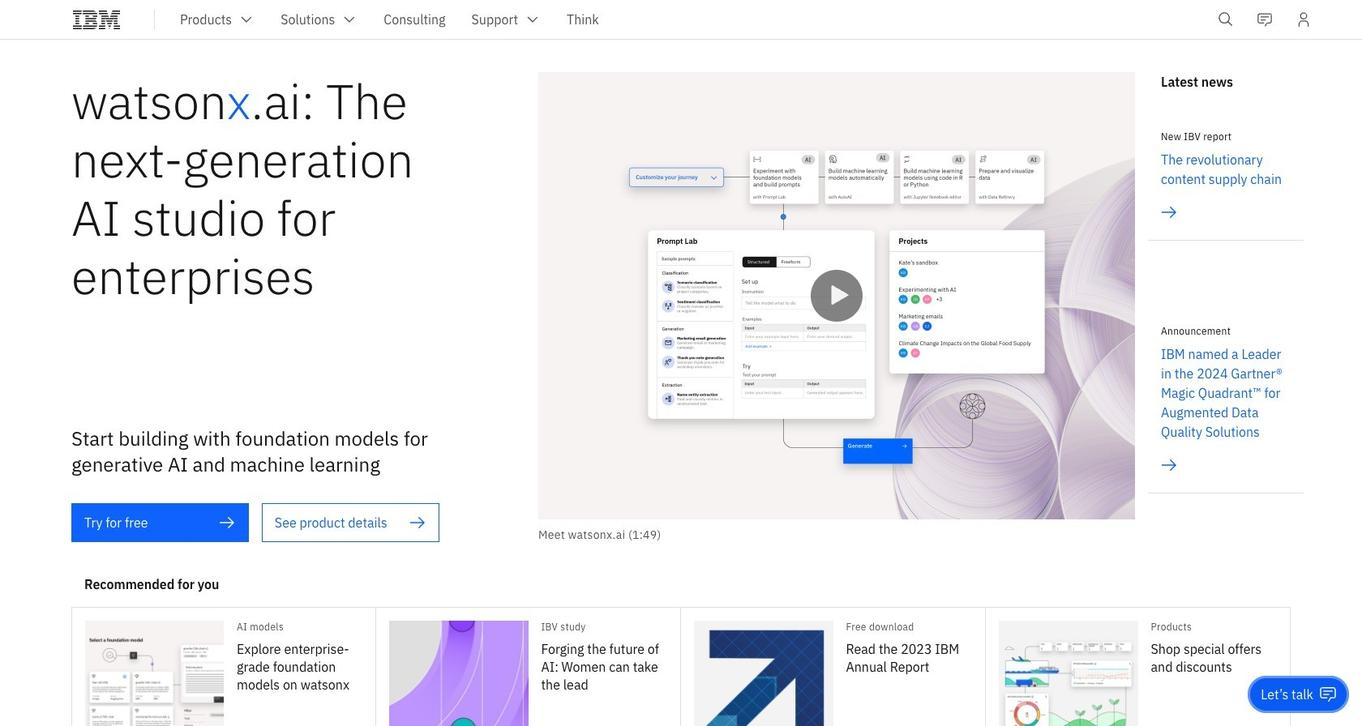 Task type: describe. For each thing, give the bounding box(es) containing it.
let's talk element
[[1262, 686, 1314, 704]]



